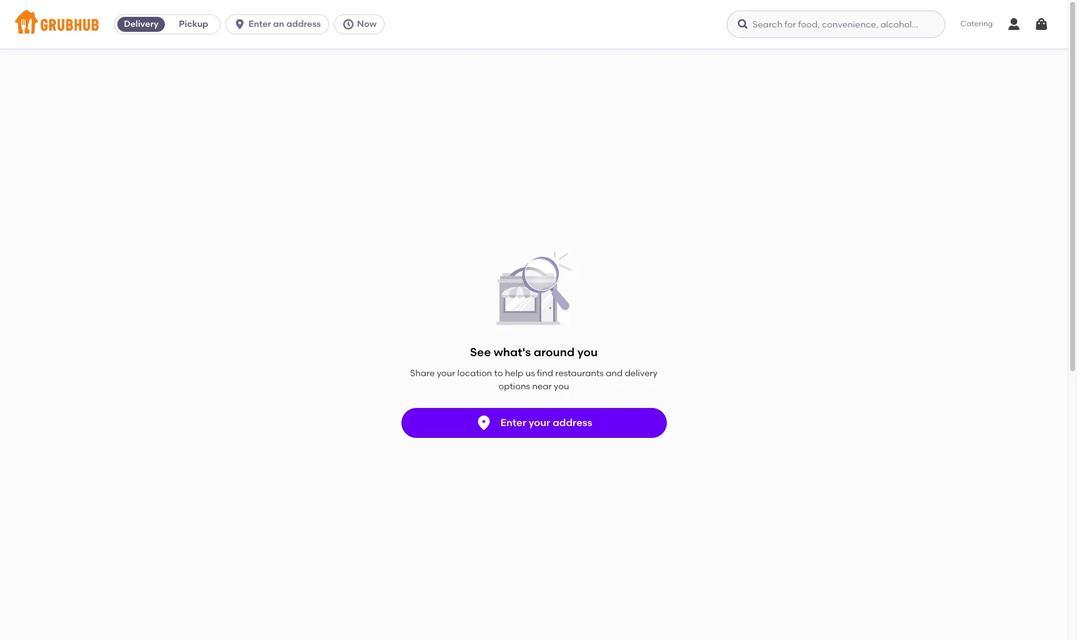 Task type: vqa. For each thing, say whether or not it's contained in the screenshot.
left the you
yes



Task type: locate. For each thing, give the bounding box(es) containing it.
share your location to help us find restaurants and delivery options near you
[[410, 369, 658, 392]]

position icon image
[[476, 415, 493, 432]]

svg image inside "enter an address" button
[[234, 18, 246, 31]]

pickup
[[179, 19, 208, 29]]

catering
[[961, 20, 993, 28]]

enter an address
[[249, 19, 321, 29]]

catering button
[[952, 10, 1002, 39]]

you right near
[[554, 381, 569, 392]]

and
[[606, 369, 623, 379]]

1 horizontal spatial your
[[529, 417, 550, 429]]

0 vertical spatial enter
[[249, 19, 271, 29]]

Search for food, convenience, alcohol... search field
[[727, 11, 946, 38]]

help
[[505, 369, 524, 379]]

address down restaurants
[[553, 417, 592, 429]]

your inside button
[[529, 417, 550, 429]]

1 horizontal spatial enter
[[501, 417, 526, 429]]

0 vertical spatial you
[[578, 346, 598, 360]]

address right an
[[286, 19, 321, 29]]

you up restaurants
[[578, 346, 598, 360]]

restaurants
[[555, 369, 604, 379]]

0 vertical spatial address
[[286, 19, 321, 29]]

you
[[578, 346, 598, 360], [554, 381, 569, 392]]

enter an address button
[[226, 14, 334, 34]]

svg image for now
[[342, 18, 355, 31]]

your down near
[[529, 417, 550, 429]]

1 horizontal spatial address
[[553, 417, 592, 429]]

address
[[286, 19, 321, 29], [553, 417, 592, 429]]

find
[[537, 369, 553, 379]]

1 vertical spatial you
[[554, 381, 569, 392]]

0 horizontal spatial you
[[554, 381, 569, 392]]

your
[[437, 369, 455, 379], [529, 417, 550, 429]]

1 vertical spatial enter
[[501, 417, 526, 429]]

1 horizontal spatial svg image
[[342, 18, 355, 31]]

location
[[458, 369, 492, 379]]

0 horizontal spatial enter
[[249, 19, 271, 29]]

address for enter your address
[[553, 417, 592, 429]]

enter inside main navigation navigation
[[249, 19, 271, 29]]

your for share
[[437, 369, 455, 379]]

delivery
[[625, 369, 658, 379]]

address inside main navigation navigation
[[286, 19, 321, 29]]

svg image inside now button
[[342, 18, 355, 31]]

your inside 'share your location to help us find restaurants and delivery options near you'
[[437, 369, 455, 379]]

1 vertical spatial address
[[553, 417, 592, 429]]

enter left an
[[249, 19, 271, 29]]

what's
[[494, 346, 531, 360]]

svg image
[[1034, 17, 1049, 32], [234, 18, 246, 31], [342, 18, 355, 31]]

0 horizontal spatial your
[[437, 369, 455, 379]]

your right share
[[437, 369, 455, 379]]

main navigation navigation
[[0, 0, 1068, 49]]

enter
[[249, 19, 271, 29], [501, 417, 526, 429]]

near
[[532, 381, 552, 392]]

svg image
[[1007, 17, 1022, 32], [737, 18, 750, 31]]

0 vertical spatial your
[[437, 369, 455, 379]]

0 horizontal spatial svg image
[[234, 18, 246, 31]]

pickup button
[[167, 14, 220, 34]]

enter right position icon
[[501, 417, 526, 429]]

0 horizontal spatial address
[[286, 19, 321, 29]]

1 vertical spatial your
[[529, 417, 550, 429]]

your for enter
[[529, 417, 550, 429]]

share
[[410, 369, 435, 379]]



Task type: describe. For each thing, give the bounding box(es) containing it.
delivery
[[124, 19, 158, 29]]

to
[[494, 369, 503, 379]]

us
[[526, 369, 535, 379]]

enter your address
[[501, 417, 592, 429]]

enter your address button
[[401, 408, 667, 438]]

options
[[499, 381, 530, 392]]

around
[[534, 346, 575, 360]]

delivery button
[[115, 14, 167, 34]]

see what's around you
[[470, 346, 598, 360]]

see
[[470, 346, 491, 360]]

1 horizontal spatial you
[[578, 346, 598, 360]]

now button
[[334, 14, 390, 34]]

you inside 'share your location to help us find restaurants and delivery options near you'
[[554, 381, 569, 392]]

1 horizontal spatial svg image
[[1007, 17, 1022, 32]]

an
[[273, 19, 284, 29]]

now
[[357, 19, 377, 29]]

enter for enter an address
[[249, 19, 271, 29]]

svg image for enter an address
[[234, 18, 246, 31]]

address for enter an address
[[286, 19, 321, 29]]

0 horizontal spatial svg image
[[737, 18, 750, 31]]

2 horizontal spatial svg image
[[1034, 17, 1049, 32]]

enter for enter your address
[[501, 417, 526, 429]]



